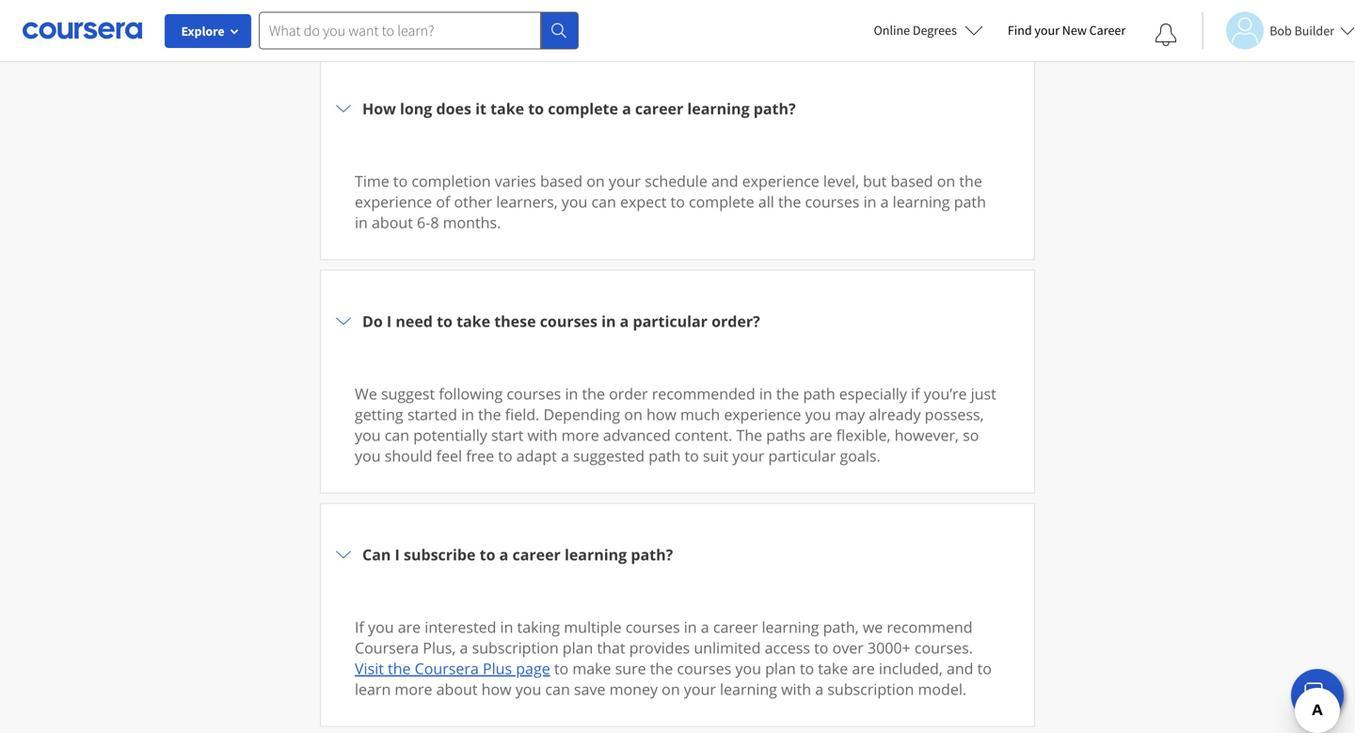 Task type: vqa. For each thing, say whether or not it's contained in the screenshot.
i corresponding to Can
yes



Task type: locate. For each thing, give the bounding box(es) containing it.
path?
[[754, 98, 796, 119], [631, 545, 673, 565]]

find your new career link
[[999, 19, 1136, 42]]

particular down paths
[[769, 446, 836, 466]]

are right if
[[398, 617, 421, 637]]

courses up field.
[[507, 384, 561, 404]]

are right paths
[[810, 425, 833, 445]]

in up the provides
[[684, 617, 697, 637]]

0 horizontal spatial with
[[528, 425, 558, 445]]

0 vertical spatial path
[[954, 192, 987, 212]]

coursera image
[[23, 15, 142, 45]]

a inside 'dropdown button'
[[620, 311, 629, 331]]

subscription up page
[[472, 638, 559, 658]]

1 vertical spatial path
[[803, 384, 836, 404]]

about left 6-
[[372, 212, 413, 233]]

flexible,
[[837, 425, 891, 445]]

coursera up visit
[[355, 638, 419, 658]]

adapt
[[517, 446, 557, 466]]

chevron right image inside how long does it take to complete a career learning path? dropdown button
[[332, 97, 355, 120]]

chevron right image for can
[[332, 544, 355, 566]]

in up order
[[602, 311, 616, 331]]

in down time
[[355, 212, 368, 233]]

1 horizontal spatial plan
[[765, 659, 796, 679]]

to inside 'dropdown button'
[[437, 311, 453, 331]]

0 horizontal spatial particular
[[633, 311, 708, 331]]

on up advanced
[[624, 404, 643, 425]]

plan up make
[[563, 638, 593, 658]]

1 horizontal spatial based
[[891, 171, 934, 191]]

on inside we suggest following courses in the order recommended in the path especially if you're just getting started in the field. depending on how much experience you may already possess, you can potentially start with more advanced content. the paths are flexible, however, so you should feel free to adapt a suggested path to suit your particular goals.
[[624, 404, 643, 425]]

with down access
[[781, 679, 812, 699]]

and down courses.
[[947, 659, 974, 679]]

other
[[454, 192, 493, 212]]

free
[[466, 446, 494, 466]]

0 vertical spatial chevron right image
[[332, 97, 355, 120]]

1 chevron right image from the top
[[332, 97, 355, 120]]

coursera down plus,
[[415, 659, 479, 679]]

0 horizontal spatial and
[[712, 171, 739, 191]]

1 vertical spatial can
[[385, 425, 410, 445]]

and inside to make sure the courses you plan to take are included, and to learn more about how you can save money on your learning with a subscription model.
[[947, 659, 974, 679]]

bob builder
[[1270, 22, 1335, 39]]

1 vertical spatial i
[[395, 545, 400, 565]]

courses right these
[[540, 311, 598, 331]]

i right do
[[387, 311, 392, 331]]

chevron right image for do
[[332, 310, 355, 333]]

2 horizontal spatial are
[[852, 659, 875, 679]]

particular inside we suggest following courses in the order recommended in the path especially if you're just getting started in the field. depending on how much experience you may already possess, you can potentially start with more advanced content. the paths are flexible, however, so you should feel free to adapt a suggested path to suit your particular goals.
[[769, 446, 836, 466]]

experience down time
[[355, 192, 432, 212]]

you down page
[[516, 679, 542, 699]]

it
[[476, 98, 487, 119]]

how down plus
[[482, 679, 512, 699]]

the
[[960, 171, 983, 191], [779, 192, 802, 212], [582, 384, 605, 404], [777, 384, 800, 404], [478, 404, 501, 425], [388, 659, 411, 679], [650, 659, 673, 679]]

1 horizontal spatial i
[[395, 545, 400, 565]]

learning
[[688, 98, 750, 119], [893, 192, 950, 212], [565, 545, 627, 565], [762, 617, 819, 637], [720, 679, 778, 699]]

0 vertical spatial more
[[562, 425, 599, 445]]

how long does it take to complete a career learning path? button
[[332, 69, 1023, 148]]

0 vertical spatial with
[[528, 425, 558, 445]]

0 horizontal spatial are
[[398, 617, 421, 637]]

with up "adapt"
[[528, 425, 558, 445]]

1 vertical spatial take
[[457, 311, 491, 331]]

0 vertical spatial about
[[372, 212, 413, 233]]

1 horizontal spatial how
[[647, 404, 677, 425]]

to down content.
[[685, 446, 699, 466]]

2 horizontal spatial career
[[713, 617, 758, 637]]

take down over
[[818, 659, 848, 679]]

are inside to make sure the courses you plan to take are included, and to learn more about how you can save money on your learning with a subscription model.
[[852, 659, 875, 679]]

do
[[362, 311, 383, 331]]

following
[[439, 384, 503, 404]]

1 horizontal spatial and
[[947, 659, 974, 679]]

and
[[712, 171, 739, 191], [947, 659, 974, 679]]

chevron right image inside do i need to take these courses in a particular order? 'dropdown button'
[[332, 310, 355, 333]]

courses down level,
[[805, 192, 860, 212]]

more inside to make sure the courses you plan to take are included, and to learn more about how you can save money on your learning with a subscription model.
[[395, 679, 433, 699]]

show notifications image
[[1155, 24, 1178, 46]]

take for to
[[491, 98, 524, 119]]

learning inside to make sure the courses you plan to take are included, and to learn more about how you can save money on your learning with a subscription model.
[[720, 679, 778, 699]]

take left these
[[457, 311, 491, 331]]

that
[[597, 638, 626, 658]]

1 vertical spatial career
[[513, 545, 561, 565]]

your
[[1035, 22, 1060, 39], [609, 171, 641, 191], [733, 446, 765, 466], [684, 679, 716, 699]]

field.
[[505, 404, 540, 425]]

What do you want to learn? text field
[[259, 12, 541, 49]]

experience
[[742, 171, 820, 191], [355, 192, 432, 212], [724, 404, 802, 425]]

1 vertical spatial and
[[947, 659, 974, 679]]

in up depending
[[565, 384, 578, 404]]

time
[[355, 171, 390, 191]]

0 horizontal spatial can
[[385, 425, 410, 445]]

0 vertical spatial particular
[[633, 311, 708, 331]]

based
[[540, 171, 583, 191], [891, 171, 934, 191]]

can left save
[[545, 679, 570, 699]]

take
[[491, 98, 524, 119], [457, 311, 491, 331], [818, 659, 848, 679]]

on
[[587, 171, 605, 191], [937, 171, 956, 191], [624, 404, 643, 425], [662, 679, 680, 699]]

1 horizontal spatial subscription
[[828, 679, 914, 699]]

1 vertical spatial how
[[482, 679, 512, 699]]

0 horizontal spatial path?
[[631, 545, 673, 565]]

career
[[1090, 22, 1126, 39]]

you inside if you are interested in taking multiple courses in a career learning path, we recommend coursera plus, a subscription plan that provides unlimited access to over 3000+ courses. visit the coursera plus page
[[368, 617, 394, 637]]

can
[[592, 192, 616, 212], [385, 425, 410, 445], [545, 679, 570, 699]]

can up should at bottom left
[[385, 425, 410, 445]]

your inside time to completion varies based on your schedule and experience level, but based on the experience of other learners, you can expect to complete all the courses in a learning path in about 6-8 months.
[[609, 171, 641, 191]]

how up advanced
[[647, 404, 677, 425]]

can i subscribe to a career learning path? button
[[332, 515, 1023, 595]]

1 vertical spatial subscription
[[828, 679, 914, 699]]

0 vertical spatial complete
[[548, 98, 618, 119]]

1 vertical spatial are
[[398, 617, 421, 637]]

visit
[[355, 659, 384, 679]]

path? up all
[[754, 98, 796, 119]]

suit
[[703, 446, 729, 466]]

0 vertical spatial i
[[387, 311, 392, 331]]

are down over
[[852, 659, 875, 679]]

just
[[971, 384, 997, 404]]

courses inside to make sure the courses you plan to take are included, and to learn more about how you can save money on your learning with a subscription model.
[[677, 659, 732, 679]]

and right schedule
[[712, 171, 739, 191]]

on right but
[[937, 171, 956, 191]]

are
[[810, 425, 833, 445], [398, 617, 421, 637], [852, 659, 875, 679]]

plus,
[[423, 638, 456, 658]]

0 horizontal spatial based
[[540, 171, 583, 191]]

take inside do i need to take these courses in a particular order? 'dropdown button'
[[457, 311, 491, 331]]

these
[[494, 311, 536, 331]]

1 horizontal spatial with
[[781, 679, 812, 699]]

1 horizontal spatial are
[[810, 425, 833, 445]]

subscription
[[472, 638, 559, 658], [828, 679, 914, 699]]

in inside 'dropdown button'
[[602, 311, 616, 331]]

the inside to make sure the courses you plan to take are included, and to learn more about how you can save money on your learning with a subscription model.
[[650, 659, 673, 679]]

career up schedule
[[635, 98, 684, 119]]

2 vertical spatial path
[[649, 446, 681, 466]]

learn
[[355, 679, 391, 699]]

to right 'need'
[[437, 311, 453, 331]]

your up expect
[[609, 171, 641, 191]]

0 vertical spatial take
[[491, 98, 524, 119]]

can left expect
[[592, 192, 616, 212]]

can inside we suggest following courses in the order recommended in the path especially if you're just getting started in the field. depending on how much experience you may already possess, you can potentially start with more advanced content. the paths are flexible, however, so you should feel free to adapt a suggested path to suit your particular goals.
[[385, 425, 410, 445]]

0 vertical spatial and
[[712, 171, 739, 191]]

to right page
[[554, 659, 569, 679]]

of
[[436, 192, 450, 212]]

plan down access
[[765, 659, 796, 679]]

0 horizontal spatial more
[[395, 679, 433, 699]]

career up unlimited at the right of page
[[713, 617, 758, 637]]

1 vertical spatial particular
[[769, 446, 836, 466]]

0 horizontal spatial path
[[649, 446, 681, 466]]

over
[[833, 638, 864, 658]]

chevron right image left how
[[332, 97, 355, 120]]

courses up the provides
[[626, 617, 680, 637]]

are inside we suggest following courses in the order recommended in the path especially if you're just getting started in the field. depending on how much experience you may already possess, you can potentially start with more advanced content. the paths are flexible, however, so you should feel free to adapt a suggested path to suit your particular goals.
[[810, 425, 833, 445]]

2 based from the left
[[891, 171, 934, 191]]

0 horizontal spatial subscription
[[472, 638, 559, 658]]

path inside time to completion varies based on your schedule and experience level, but based on the experience of other learners, you can expect to complete all the courses in a learning path in about 6-8 months.
[[954, 192, 987, 212]]

courses inside time to completion varies based on your schedule and experience level, but based on the experience of other learners, you can expect to complete all the courses in a learning path in about 6-8 months.
[[805, 192, 860, 212]]

learning inside time to completion varies based on your schedule and experience level, but based on the experience of other learners, you can expect to complete all the courses in a learning path in about 6-8 months.
[[893, 192, 950, 212]]

more right learn
[[395, 679, 433, 699]]

based up learners,
[[540, 171, 583, 191]]

you right if
[[368, 617, 394, 637]]

a inside to make sure the courses you plan to take are included, and to learn more about how you can save money on your learning with a subscription model.
[[815, 679, 824, 699]]

chevron right image inside can i subscribe to a career learning path? dropdown button
[[332, 544, 355, 566]]

1 horizontal spatial career
[[635, 98, 684, 119]]

i inside 'dropdown button'
[[387, 311, 392, 331]]

completion
[[412, 171, 491, 191]]

more inside we suggest following courses in the order recommended in the path especially if you're just getting started in the field. depending on how much experience you may already possess, you can potentially start with more advanced content. the paths are flexible, however, so you should feel free to adapt a suggested path to suit your particular goals.
[[562, 425, 599, 445]]

3 chevron right image from the top
[[332, 544, 355, 566]]

0 horizontal spatial plan
[[563, 638, 593, 658]]

subscription down the included, at right bottom
[[828, 679, 914, 699]]

about
[[372, 212, 413, 233], [436, 679, 478, 699]]

on right "money"
[[662, 679, 680, 699]]

1 vertical spatial path?
[[631, 545, 673, 565]]

builder
[[1295, 22, 1335, 39]]

with
[[528, 425, 558, 445], [781, 679, 812, 699]]

3000+
[[868, 638, 911, 658]]

courses inside we suggest following courses in the order recommended in the path especially if you're just getting started in the field. depending on how much experience you may already possess, you can potentially start with more advanced content. the paths are flexible, however, so you should feel free to adapt a suggested path to suit your particular goals.
[[507, 384, 561, 404]]

plan
[[563, 638, 593, 658], [765, 659, 796, 679]]

0 vertical spatial how
[[647, 404, 677, 425]]

coursera
[[355, 638, 419, 658], [415, 659, 479, 679]]

your right find
[[1035, 22, 1060, 39]]

career
[[635, 98, 684, 119], [513, 545, 561, 565], [713, 617, 758, 637]]

1 horizontal spatial can
[[545, 679, 570, 699]]

a inside we suggest following courses in the order recommended in the path especially if you're just getting started in the field. depending on how much experience you may already possess, you can potentially start with more advanced content. the paths are flexible, however, so you should feel free to adapt a suggested path to suit your particular goals.
[[561, 446, 569, 466]]

in
[[864, 192, 877, 212], [355, 212, 368, 233], [602, 311, 616, 331], [565, 384, 578, 404], [760, 384, 773, 404], [461, 404, 474, 425], [500, 617, 513, 637], [684, 617, 697, 637]]

experience inside we suggest following courses in the order recommended in the path especially if you're just getting started in the field. depending on how much experience you may already possess, you can potentially start with more advanced content. the paths are flexible, however, so you should feel free to adapt a suggested path to suit your particular goals.
[[724, 404, 802, 425]]

to right "it"
[[528, 98, 544, 119]]

to left over
[[814, 638, 829, 658]]

about down visit the coursera plus page link
[[436, 679, 478, 699]]

you down getting
[[355, 425, 381, 445]]

content.
[[675, 425, 733, 445]]

you're
[[924, 384, 967, 404]]

0 vertical spatial path?
[[754, 98, 796, 119]]

courses inside if you are interested in taking multiple courses in a career learning path, we recommend coursera plus, a subscription plan that provides unlimited access to over 3000+ courses. visit the coursera plus page
[[626, 617, 680, 637]]

1 vertical spatial with
[[781, 679, 812, 699]]

in left the taking
[[500, 617, 513, 637]]

take right "it"
[[491, 98, 524, 119]]

0 horizontal spatial how
[[482, 679, 512, 699]]

1 horizontal spatial more
[[562, 425, 599, 445]]

0 vertical spatial can
[[592, 192, 616, 212]]

subscribe
[[404, 545, 476, 565]]

1 vertical spatial complete
[[689, 192, 755, 212]]

take for these
[[457, 311, 491, 331]]

courses
[[805, 192, 860, 212], [540, 311, 598, 331], [507, 384, 561, 404], [626, 617, 680, 637], [677, 659, 732, 679]]

experience up 'the'
[[724, 404, 802, 425]]

chevron right image left can
[[332, 544, 355, 566]]

1 horizontal spatial complete
[[689, 192, 755, 212]]

and inside time to completion varies based on your schedule and experience level, but based on the experience of other learners, you can expect to complete all the courses in a learning path in about 6-8 months.
[[712, 171, 739, 191]]

in down the following
[[461, 404, 474, 425]]

subscription inside if you are interested in taking multiple courses in a career learning path, we recommend coursera plus, a subscription plan that provides unlimited access to over 3000+ courses. visit the coursera plus page
[[472, 638, 559, 658]]

you inside time to completion varies based on your schedule and experience level, but based on the experience of other learners, you can expect to complete all the courses in a learning path in about 6-8 months.
[[562, 192, 588, 212]]

a
[[622, 98, 631, 119], [881, 192, 889, 212], [620, 311, 629, 331], [561, 446, 569, 466], [500, 545, 509, 565], [701, 617, 710, 637], [460, 638, 468, 658], [815, 679, 824, 699]]

online degrees button
[[859, 9, 999, 51]]

your down 'the'
[[733, 446, 765, 466]]

0 horizontal spatial complete
[[548, 98, 618, 119]]

you left may
[[805, 404, 831, 425]]

subscription inside to make sure the courses you plan to take are included, and to learn more about how you can save money on your learning with a subscription model.
[[828, 679, 914, 699]]

take inside how long does it take to complete a career learning path? dropdown button
[[491, 98, 524, 119]]

i for can
[[395, 545, 400, 565]]

chevron right image left do
[[332, 310, 355, 333]]

new
[[1063, 22, 1087, 39]]

degrees
[[913, 22, 957, 39]]

None search field
[[259, 12, 579, 49]]

2 chevron right image from the top
[[332, 310, 355, 333]]

feel
[[437, 446, 462, 466]]

2 horizontal spatial can
[[592, 192, 616, 212]]

months.
[[443, 212, 501, 233]]

path? up the provides
[[631, 545, 673, 565]]

0 horizontal spatial about
[[372, 212, 413, 233]]

if you are interested in taking multiple courses in a career learning path, we recommend coursera plus, a subscription plan that provides unlimited access to over 3000+ courses. visit the coursera plus page
[[355, 617, 973, 679]]

complete inside time to completion varies based on your schedule and experience level, but based on the experience of other learners, you can expect to complete all the courses in a learning path in about 6-8 months.
[[689, 192, 755, 212]]

chevron right image
[[332, 97, 355, 120], [332, 310, 355, 333], [332, 544, 355, 566]]

1 horizontal spatial particular
[[769, 446, 836, 466]]

1 horizontal spatial path?
[[754, 98, 796, 119]]

2 vertical spatial career
[[713, 617, 758, 637]]

how
[[647, 404, 677, 425], [482, 679, 512, 699]]

money
[[610, 679, 658, 699]]

find
[[1008, 22, 1032, 39]]

1 horizontal spatial about
[[436, 679, 478, 699]]

0 vertical spatial are
[[810, 425, 833, 445]]

based right but
[[891, 171, 934, 191]]

you
[[562, 192, 588, 212], [805, 404, 831, 425], [355, 425, 381, 445], [355, 446, 381, 466], [368, 617, 394, 637], [736, 659, 762, 679], [516, 679, 542, 699]]

you right learners,
[[562, 192, 588, 212]]

0 vertical spatial career
[[635, 98, 684, 119]]

more down depending
[[562, 425, 599, 445]]

particular left "order?"
[[633, 311, 708, 331]]

i inside dropdown button
[[395, 545, 400, 565]]

courses down unlimited at the right of page
[[677, 659, 732, 679]]

path
[[954, 192, 987, 212], [803, 384, 836, 404], [649, 446, 681, 466]]

i right can
[[395, 545, 400, 565]]

2 vertical spatial chevron right image
[[332, 544, 355, 566]]

1 vertical spatial about
[[436, 679, 478, 699]]

career up the taking
[[513, 545, 561, 565]]

your down unlimited at the right of page
[[684, 679, 716, 699]]

1 vertical spatial chevron right image
[[332, 310, 355, 333]]

2 horizontal spatial path
[[954, 192, 987, 212]]

1 vertical spatial more
[[395, 679, 433, 699]]

to make sure the courses you plan to take are included, and to learn more about how you can save money on your learning with a subscription model.
[[355, 659, 992, 699]]

2 vertical spatial can
[[545, 679, 570, 699]]

a inside time to completion varies based on your schedule and experience level, but based on the experience of other learners, you can expect to complete all the courses in a learning path in about 6-8 months.
[[881, 192, 889, 212]]

0 horizontal spatial i
[[387, 311, 392, 331]]

0 vertical spatial subscription
[[472, 638, 559, 658]]

your inside we suggest following courses in the order recommended in the path especially if you're just getting started in the field. depending on how much experience you may already possess, you can potentially start with more advanced content. the paths are flexible, however, so you should feel free to adapt a suggested path to suit your particular goals.
[[733, 446, 765, 466]]

complete
[[548, 98, 618, 119], [689, 192, 755, 212]]

2 vertical spatial take
[[818, 659, 848, 679]]

advanced
[[603, 425, 671, 445]]

1 horizontal spatial path
[[803, 384, 836, 404]]

chat with us image
[[1303, 681, 1333, 711]]

make
[[573, 659, 611, 679]]

recommend
[[887, 617, 973, 637]]

2 vertical spatial are
[[852, 659, 875, 679]]



Task type: describe. For each thing, give the bounding box(es) containing it.
how inside to make sure the courses you plan to take are included, and to learn more about how you can save money on your learning with a subscription model.
[[482, 679, 512, 699]]

plus
[[483, 659, 512, 679]]

included,
[[879, 659, 943, 679]]

visit the coursera plus page link
[[355, 659, 550, 679]]

6-
[[417, 212, 431, 233]]

to inside if you are interested in taking multiple courses in a career learning path, we recommend coursera plus, a subscription plan that provides unlimited access to over 3000+ courses. visit the coursera plus page
[[814, 638, 829, 658]]

how long does it take to complete a career learning path?
[[362, 98, 796, 119]]

much
[[681, 404, 720, 425]]

to down start
[[498, 446, 513, 466]]

we
[[863, 617, 883, 637]]

chevron right image for how
[[332, 97, 355, 120]]

long
[[400, 98, 432, 119]]

unlimited
[[694, 638, 761, 658]]

taking
[[517, 617, 560, 637]]

model.
[[918, 679, 967, 699]]

particular inside 'dropdown button'
[[633, 311, 708, 331]]

start
[[491, 425, 524, 445]]

with inside we suggest following courses in the order recommended in the path especially if you're just getting started in the field. depending on how much experience you may already possess, you can potentially start with more advanced content. the paths are flexible, however, so you should feel free to adapt a suggested path to suit your particular goals.
[[528, 425, 558, 445]]

career inside if you are interested in taking multiple courses in a career learning path, we recommend coursera plus, a subscription plan that provides unlimited access to over 3000+ courses. visit the coursera plus page
[[713, 617, 758, 637]]

can
[[362, 545, 391, 565]]

order
[[609, 384, 648, 404]]

may
[[835, 404, 865, 425]]

plan inside if you are interested in taking multiple courses in a career learning path, we recommend coursera plus, a subscription plan that provides unlimited access to over 3000+ courses. visit the coursera plus page
[[563, 638, 593, 658]]

already
[[869, 404, 921, 425]]

your inside to make sure the courses you plan to take are included, and to learn more about how you can save money on your learning with a subscription model.
[[684, 679, 716, 699]]

about inside time to completion varies based on your schedule and experience level, but based on the experience of other learners, you can expect to complete all the courses in a learning path in about 6-8 months.
[[372, 212, 413, 233]]

online degrees
[[874, 22, 957, 39]]

interested
[[425, 617, 496, 637]]

0 horizontal spatial career
[[513, 545, 561, 565]]

started
[[407, 404, 458, 425]]

find your new career
[[1008, 22, 1126, 39]]

to right subscribe
[[480, 545, 496, 565]]

paths
[[767, 425, 806, 445]]

courses.
[[915, 638, 973, 658]]

the
[[737, 425, 763, 445]]

if
[[911, 384, 920, 404]]

learners,
[[496, 192, 558, 212]]

learning inside if you are interested in taking multiple courses in a career learning path, we recommend coursera plus, a subscription plan that provides unlimited access to over 3000+ courses. visit the coursera plus page
[[762, 617, 819, 637]]

complete inside dropdown button
[[548, 98, 618, 119]]

courses inside 'dropdown button'
[[540, 311, 598, 331]]

expect
[[620, 192, 667, 212]]

multiple
[[564, 617, 622, 637]]

depending
[[544, 404, 621, 425]]

access
[[765, 638, 811, 658]]

take inside to make sure the courses you plan to take are included, and to learn more about how you can save money on your learning with a subscription model.
[[818, 659, 848, 679]]

potentially
[[413, 425, 488, 445]]

to down access
[[800, 659, 814, 679]]

you left should at bottom left
[[355, 446, 381, 466]]

especially
[[840, 384, 907, 404]]

does
[[436, 98, 472, 119]]

we
[[355, 384, 377, 404]]

provides
[[630, 638, 690, 658]]

8
[[431, 212, 439, 233]]

to down schedule
[[671, 192, 685, 212]]

do i need to take these courses in a particular order? button
[[332, 282, 1023, 361]]

on inside to make sure the courses you plan to take are included, and to learn more about how you can save money on your learning with a subscription model.
[[662, 679, 680, 699]]

i for do
[[387, 311, 392, 331]]

recommended
[[652, 384, 756, 404]]

page
[[516, 659, 550, 679]]

do i need to take these courses in a particular order?
[[362, 311, 760, 331]]

bob builder button
[[1202, 12, 1356, 49]]

how inside we suggest following courses in the order recommended in the path especially if you're just getting started in the field. depending on how much experience you may already possess, you can potentially start with more advanced content. the paths are flexible, however, so you should feel free to adapt a suggested path to suit your particular goals.
[[647, 404, 677, 425]]

experience up all
[[742, 171, 820, 191]]

can i subscribe to a career learning path?
[[362, 545, 673, 565]]

your inside "link"
[[1035, 22, 1060, 39]]

should
[[385, 446, 433, 466]]

in down but
[[864, 192, 877, 212]]

you down unlimited at the right of page
[[736, 659, 762, 679]]

but
[[863, 171, 887, 191]]

so
[[963, 425, 979, 445]]

suggested
[[573, 446, 645, 466]]

in up 'the'
[[760, 384, 773, 404]]

need
[[396, 311, 433, 331]]

order?
[[712, 311, 760, 331]]

can inside to make sure the courses you plan to take are included, and to learn more about how you can save money on your learning with a subscription model.
[[545, 679, 570, 699]]

bob
[[1270, 22, 1292, 39]]

time to completion varies based on your schedule and experience level, but based on the experience of other learners, you can expect to complete all the courses in a learning path in about 6-8 months.
[[355, 171, 987, 233]]

level,
[[824, 171, 859, 191]]

1 based from the left
[[540, 171, 583, 191]]

schedule
[[645, 171, 708, 191]]

if
[[355, 617, 364, 637]]

we suggest following courses in the order recommended in the path especially if you're just getting started in the field. depending on how much experience you may already possess, you can potentially start with more advanced content. the paths are flexible, however, so you should feel free to adapt a suggested path to suit your particular goals.
[[355, 384, 997, 466]]

about inside to make sure the courses you plan to take are included, and to learn more about how you can save money on your learning with a subscription model.
[[436, 679, 478, 699]]

are inside if you are interested in taking multiple courses in a career learning path, we recommend coursera plus, a subscription plan that provides unlimited access to over 3000+ courses. visit the coursera plus page
[[398, 617, 421, 637]]

suggest
[[381, 384, 435, 404]]

explore button
[[165, 14, 251, 48]]

save
[[574, 679, 606, 699]]

plan inside to make sure the courses you plan to take are included, and to learn more about how you can save money on your learning with a subscription model.
[[765, 659, 796, 679]]

online
[[874, 22, 910, 39]]

however,
[[895, 425, 959, 445]]

how
[[362, 98, 396, 119]]

to right the included, at right bottom
[[978, 659, 992, 679]]

the inside if you are interested in taking multiple courses in a career learning path, we recommend coursera plus, a subscription plan that provides unlimited access to over 3000+ courses. visit the coursera plus page
[[388, 659, 411, 679]]

on down the how long does it take to complete a career learning path?
[[587, 171, 605, 191]]

with inside to make sure the courses you plan to take are included, and to learn more about how you can save money on your learning with a subscription model.
[[781, 679, 812, 699]]

to right time
[[393, 171, 408, 191]]

varies
[[495, 171, 536, 191]]

getting
[[355, 404, 404, 425]]

can inside time to completion varies based on your schedule and experience level, but based on the experience of other learners, you can expect to complete all the courses in a learning path in about 6-8 months.
[[592, 192, 616, 212]]

explore
[[181, 23, 225, 40]]

possess,
[[925, 404, 984, 425]]



